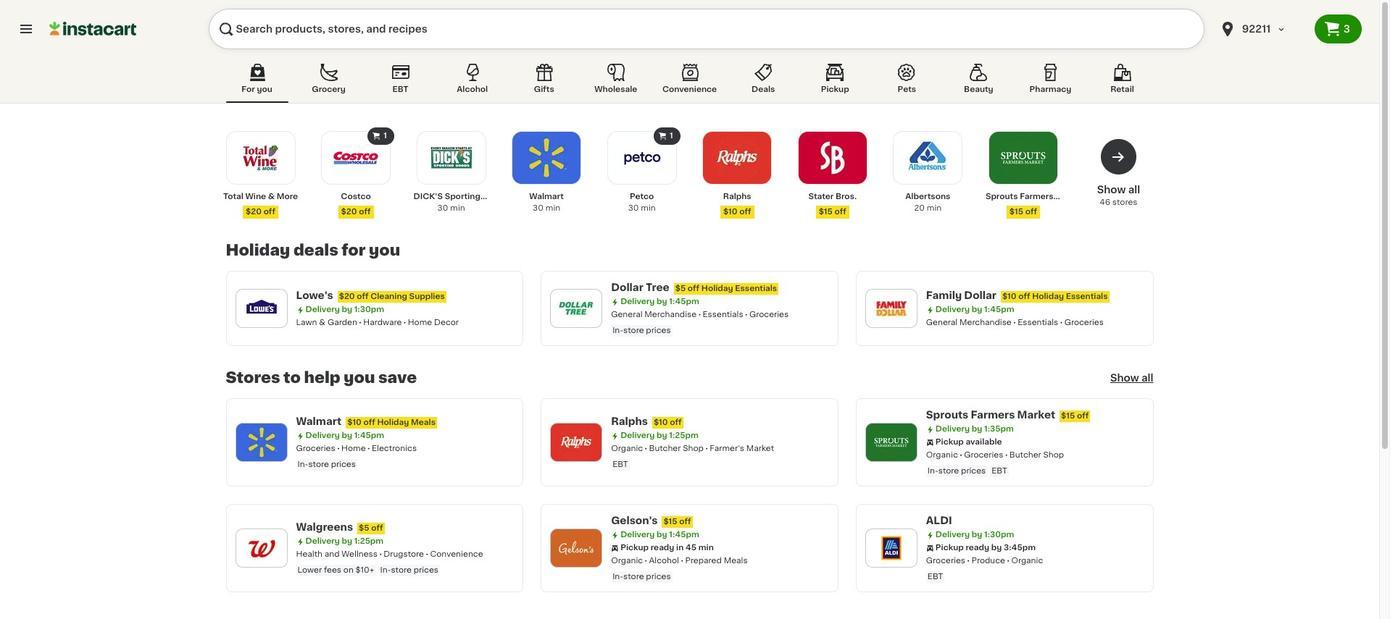 Task type: vqa. For each thing, say whether or not it's contained in the screenshot.
45
yes



Task type: describe. For each thing, give the bounding box(es) containing it.
store down pickup ready in 45 min
[[623, 573, 644, 581]]

instacart image
[[49, 20, 136, 38]]

$15 inside stater bros. $15 off
[[819, 208, 833, 216]]

show all button
[[1111, 371, 1154, 386]]

convenience button
[[657, 61, 723, 103]]

retail button
[[1091, 61, 1154, 103]]

$5 inside walgreens $5 off
[[359, 525, 369, 533]]

for you
[[242, 86, 272, 94]]

92211 button
[[1210, 9, 1315, 49]]

delivery by 1:25pm for ralphs
[[621, 432, 699, 440]]

$10 inside family dollar $10 off holiday essentials
[[1002, 293, 1017, 301]]

walmart $10 off holiday meals
[[296, 417, 436, 427]]

fees
[[324, 567, 341, 575]]

show for show all
[[1111, 373, 1139, 383]]

drugstore
[[384, 551, 424, 559]]

off inside walmart $10 off holiday meals
[[364, 419, 375, 427]]

walmart for walmart 30 min
[[529, 193, 564, 201]]

wine
[[245, 193, 266, 201]]

by for ralphs
[[657, 432, 667, 440]]

organic alcohol prepared meals
[[611, 557, 748, 565]]

pets button
[[876, 61, 938, 103]]

walmart 30 min
[[529, 193, 564, 212]]

hardware
[[363, 319, 402, 327]]

sprouts inside sprouts farmers market $15 off
[[986, 193, 1018, 201]]

2 vertical spatial in-store prices
[[613, 573, 671, 581]]

general for dollar tree
[[611, 311, 643, 319]]

1 horizontal spatial home
[[408, 319, 432, 327]]

1:30pm for hardware
[[354, 306, 384, 314]]

show for show all 46 stores
[[1097, 185, 1126, 195]]

delivery down the aldi
[[936, 531, 970, 539]]

delivery for family
[[936, 306, 970, 314]]

dick's sporting goods 30 min
[[414, 193, 510, 212]]

pickup for pickup ready by 3:45pm
[[936, 544, 964, 552]]

walmart logo image
[[242, 424, 280, 462]]

holiday deals for you
[[226, 243, 400, 258]]

by for sprouts
[[972, 426, 982, 433]]

goods
[[482, 193, 510, 201]]

ready for 1:45pm
[[651, 544, 674, 552]]

lower
[[298, 567, 322, 575]]

prices down the drugstore
[[414, 567, 439, 575]]

delivery by 1:45pm for $15
[[621, 531, 699, 539]]

wholesale
[[595, 86, 637, 94]]

gifts button
[[513, 61, 575, 103]]

store right the dollar tree logo on the left of the page
[[623, 327, 644, 335]]

stater bros. $15 off
[[809, 193, 857, 216]]

1 vertical spatial sprouts farmers market $15 off
[[926, 410, 1089, 420]]

walgreens
[[296, 523, 353, 533]]

by up produce
[[991, 544, 1002, 552]]

0 horizontal spatial sprouts
[[926, 410, 969, 420]]

1 horizontal spatial meals
[[724, 557, 748, 565]]

delivery by 1:45pm for dollar
[[936, 306, 1014, 314]]

sprouts farmers market image
[[999, 133, 1048, 183]]

wholesale button
[[585, 61, 647, 103]]

1 vertical spatial market
[[1017, 410, 1056, 420]]

groceries home electronics
[[296, 445, 417, 453]]

1 horizontal spatial shop
[[1044, 452, 1064, 460]]

1:45pm for dollar
[[984, 306, 1014, 314]]

help
[[304, 370, 340, 386]]

lowe's
[[296, 291, 333, 301]]

family dollar $10 off holiday essentials
[[926, 291, 1108, 301]]

1:45pm for $15
[[669, 531, 699, 539]]

store down the drugstore
[[391, 567, 412, 575]]

petco
[[630, 193, 654, 201]]

off inside total wine & more $20 off
[[264, 208, 275, 216]]

delivery by 1:35pm
[[936, 426, 1014, 433]]

92211 button
[[1219, 9, 1306, 49]]

by for dollar
[[657, 298, 667, 306]]

save
[[378, 370, 417, 386]]

prices down "groceries home electronics"
[[331, 461, 356, 469]]

holiday inside dollar tree $5 off holiday essentials
[[702, 285, 733, 293]]

pets
[[898, 86, 916, 94]]

0 horizontal spatial ralphs $10 off
[[611, 417, 682, 427]]

to
[[283, 370, 301, 386]]

electronics
[[372, 445, 417, 453]]

produce
[[972, 557, 1005, 565]]

organic butcher shop farmer's market
[[611, 445, 774, 453]]

pickup button
[[804, 61, 866, 103]]

sporting
[[445, 193, 481, 201]]

min for petco 30 min
[[641, 204, 656, 212]]

1 for petco 30 min
[[670, 132, 673, 140]]

1:30pm for pickup ready by 3:45pm
[[984, 531, 1014, 539]]

delivery for walmart
[[306, 432, 340, 440]]

market inside sprouts farmers market $15 off
[[1056, 193, 1085, 201]]

supplies
[[409, 293, 445, 301]]

pickup for pickup available
[[936, 439, 964, 447]]

stater
[[809, 193, 834, 201]]

3 button
[[1315, 14, 1362, 43]]

lower fees on $10+ in-store prices
[[298, 567, 439, 575]]

pickup ready in 45 min
[[621, 544, 714, 552]]

30 for walmart 30 min
[[533, 204, 544, 212]]

delivery by 1:45pm for tree
[[621, 298, 699, 306]]

ebt down groceries produce organic at the bottom right of page
[[928, 573, 943, 581]]

petco 30 min
[[628, 193, 656, 212]]

sprouts farmers market logo image
[[873, 424, 910, 462]]

92211
[[1242, 24, 1271, 34]]

convenience inside tab panel
[[430, 551, 483, 559]]

gelson's $15 off
[[611, 516, 691, 526]]

convenience inside button
[[662, 86, 717, 94]]

show all 46 stores
[[1097, 185, 1140, 207]]

in-store prices for walmart
[[298, 461, 356, 469]]

organic for organic alcohol prepared meals
[[611, 557, 643, 565]]

0 horizontal spatial butcher
[[649, 445, 681, 453]]

merchandise for family dollar
[[960, 319, 1012, 327]]

beauty button
[[948, 61, 1010, 103]]

alcohol button
[[441, 61, 504, 103]]

albertsons
[[906, 193, 951, 201]]

deals
[[752, 86, 775, 94]]

albertsons 20 min
[[906, 193, 951, 212]]

dollar tree $5 off holiday essentials
[[611, 283, 777, 293]]

you for stores to help you save
[[344, 370, 375, 386]]

by for walgreens
[[342, 538, 352, 546]]

1:35pm
[[984, 426, 1014, 433]]

dick's
[[414, 193, 443, 201]]

by up pickup ready by 3:45pm
[[972, 531, 982, 539]]

aldi logo image
[[873, 530, 910, 568]]

available
[[966, 439, 1002, 447]]

$15 inside gelson's $15 off
[[664, 518, 678, 526]]

costco $20 off
[[341, 193, 371, 216]]

wellness
[[342, 551, 378, 559]]

merchandise for dollar tree
[[645, 311, 697, 319]]

beauty
[[964, 86, 994, 94]]

retail
[[1111, 86, 1134, 94]]

$10 down the ralphs image
[[723, 208, 738, 216]]

essentials inside family dollar $10 off holiday essentials
[[1066, 293, 1108, 301]]

ebt right ralphs logo
[[613, 461, 628, 469]]

30 inside 'dick's sporting goods 30 min'
[[438, 204, 448, 212]]

delivery by 1:25pm for walgreens
[[306, 538, 384, 546]]

walmart image
[[522, 133, 571, 183]]

petco image
[[617, 133, 667, 183]]

30 for petco 30 min
[[628, 204, 639, 212]]

costco
[[341, 193, 371, 201]]

all for show all
[[1142, 373, 1154, 383]]

gelson's logo image
[[558, 530, 595, 568]]

0 horizontal spatial dollar
[[611, 283, 643, 293]]

gelson's
[[611, 516, 658, 526]]

health and wellness drugstore convenience
[[296, 551, 483, 559]]

decor
[[434, 319, 459, 327]]

stores to help you save
[[226, 370, 417, 386]]

$5 inside dollar tree $5 off holiday essentials
[[675, 285, 686, 293]]

general merchandise essentials groceries for dollar tree
[[611, 311, 789, 319]]

min for albertsons 20 min
[[927, 204, 942, 212]]

pickup available
[[936, 439, 1002, 447]]

total wine & more $20 off
[[223, 193, 298, 216]]

off inside family dollar $10 off holiday essentials
[[1019, 293, 1030, 301]]

delivery by 1:45pm for $10
[[306, 432, 384, 440]]

on
[[343, 567, 354, 575]]

grocery
[[312, 86, 346, 94]]

grocery button
[[298, 61, 360, 103]]

in- right the dollar tree logo on the left of the page
[[613, 327, 624, 335]]

for
[[342, 243, 366, 258]]

off inside lowe's $20 off cleaning supplies
[[357, 293, 369, 301]]

by for gelson's
[[657, 531, 667, 539]]

all for show all 46 stores
[[1129, 185, 1140, 195]]

1 for costco $20 off
[[384, 132, 387, 140]]



Task type: locate. For each thing, give the bounding box(es) containing it.
general merchandise essentials groceries for family dollar
[[926, 319, 1104, 327]]

butcher down 1:35pm
[[1010, 452, 1041, 460]]

30 down the dick's
[[438, 204, 448, 212]]

in- down health and wellness drugstore convenience
[[380, 567, 391, 575]]

0 horizontal spatial merchandise
[[645, 311, 697, 319]]

show inside show all 46 stores
[[1097, 185, 1126, 195]]

46
[[1100, 199, 1111, 207]]

by down family dollar $10 off holiday essentials
[[972, 306, 982, 314]]

1 vertical spatial ralphs
[[611, 417, 648, 427]]

0 vertical spatial alcohol
[[457, 86, 488, 94]]

walmart down walmart image
[[529, 193, 564, 201]]

1 vertical spatial 1:30pm
[[984, 531, 1014, 539]]

1 horizontal spatial general
[[926, 319, 958, 327]]

essentials
[[735, 285, 777, 293], [1066, 293, 1108, 301], [703, 311, 743, 319], [1018, 319, 1059, 327]]

1:25pm up wellness
[[354, 538, 384, 546]]

min inside albertsons 20 min
[[927, 204, 942, 212]]

shop
[[683, 445, 704, 453], [1044, 452, 1064, 460]]

45
[[686, 544, 697, 552]]

1:30pm down lowe's $20 off cleaning supplies
[[354, 306, 384, 314]]

1 vertical spatial delivery by 1:30pm
[[936, 531, 1014, 539]]

ralphs
[[723, 193, 752, 201], [611, 417, 648, 427]]

$5 up wellness
[[359, 525, 369, 533]]

1 vertical spatial ralphs $10 off
[[611, 417, 682, 427]]

1:45pm up in
[[669, 531, 699, 539]]

walgreens $5 off
[[296, 523, 383, 533]]

1 horizontal spatial alcohol
[[649, 557, 679, 565]]

$10 right 'family'
[[1002, 293, 1017, 301]]

delivery by 1:30pm for pickup ready by 3:45pm
[[936, 531, 1014, 539]]

1 horizontal spatial all
[[1142, 373, 1154, 383]]

tab panel
[[219, 126, 1161, 593]]

sprouts down the sprouts farmers market image
[[986, 193, 1018, 201]]

by up organic butcher shop farmer's market
[[657, 432, 667, 440]]

by for walmart
[[342, 432, 352, 440]]

alcohol inside button
[[457, 86, 488, 94]]

organic groceries butcher shop
[[926, 452, 1064, 460]]

min
[[450, 204, 465, 212], [546, 204, 561, 212], [641, 204, 656, 212], [927, 204, 942, 212], [699, 544, 714, 552]]

pickup down gelson's
[[621, 544, 649, 552]]

store
[[623, 327, 644, 335], [308, 461, 329, 469], [939, 468, 959, 476], [391, 567, 412, 575], [623, 573, 644, 581]]

$10 inside walmart $10 off holiday meals
[[347, 419, 362, 427]]

pickup for pickup ready in 45 min
[[621, 544, 649, 552]]

1 horizontal spatial walmart
[[529, 193, 564, 201]]

ebt button
[[369, 61, 432, 103]]

Search field
[[209, 9, 1205, 49]]

aldi
[[926, 516, 952, 526]]

all
[[1129, 185, 1140, 195], [1142, 373, 1154, 383]]

3 30 from the left
[[628, 204, 639, 212]]

meals up electronics
[[411, 419, 436, 427]]

costco image
[[331, 133, 381, 183]]

tree
[[646, 283, 670, 293]]

off
[[264, 208, 275, 216], [359, 208, 371, 216], [740, 208, 751, 216], [835, 208, 847, 216], [1026, 208, 1037, 216], [688, 285, 700, 293], [357, 293, 369, 301], [1019, 293, 1030, 301], [1077, 412, 1089, 420], [364, 419, 375, 427], [670, 419, 682, 427], [679, 518, 691, 526], [371, 525, 383, 533]]

all inside popup button
[[1142, 373, 1154, 383]]

1 vertical spatial delivery by 1:25pm
[[306, 538, 384, 546]]

$10+
[[356, 567, 374, 575]]

0 vertical spatial &
[[268, 193, 275, 201]]

delivery for dollar
[[621, 298, 655, 306]]

stores
[[226, 370, 280, 386]]

0 vertical spatial walmart
[[529, 193, 564, 201]]

0 horizontal spatial farmers
[[971, 410, 1015, 420]]

shop categories tab list
[[226, 61, 1154, 103]]

for you button
[[226, 61, 288, 103]]

off inside costco $20 off
[[359, 208, 371, 216]]

total
[[223, 193, 243, 201]]

0 horizontal spatial alcohol
[[457, 86, 488, 94]]

butcher left farmer's
[[649, 445, 681, 453]]

1:30pm
[[354, 306, 384, 314], [984, 531, 1014, 539]]

in- down pickup ready in 45 min
[[613, 573, 624, 581]]

merchandise down family dollar $10 off holiday essentials
[[960, 319, 1012, 327]]

1 horizontal spatial delivery by 1:25pm
[[621, 432, 699, 440]]

lowe's $20 off cleaning supplies
[[296, 291, 445, 301]]

dollar right 'family'
[[964, 291, 997, 301]]

1 horizontal spatial merchandise
[[960, 319, 1012, 327]]

0 vertical spatial meals
[[411, 419, 436, 427]]

1:25pm for ralphs
[[669, 432, 699, 440]]

1 vertical spatial 1:25pm
[[354, 538, 384, 546]]

tab panel containing holiday deals for you
[[219, 126, 1161, 593]]

0 horizontal spatial 1:25pm
[[354, 538, 384, 546]]

1 vertical spatial alcohol
[[649, 557, 679, 565]]

0 vertical spatial show
[[1097, 185, 1126, 195]]

all inside show all 46 stores
[[1129, 185, 1140, 195]]

ebt
[[393, 86, 409, 94], [613, 461, 628, 469], [992, 468, 1007, 476], [928, 573, 943, 581]]

1 right costco image
[[384, 132, 387, 140]]

$20 inside total wine & more $20 off
[[246, 208, 262, 216]]

you inside button
[[257, 86, 272, 94]]

essentials inside dollar tree $5 off holiday essentials
[[735, 285, 777, 293]]

in-store prices ebt
[[928, 468, 1007, 476]]

prices down "organic groceries butcher shop"
[[961, 468, 986, 476]]

in-store prices down "groceries home electronics"
[[298, 461, 356, 469]]

farmers up 1:35pm
[[971, 410, 1015, 420]]

ebt inside ebt button
[[393, 86, 409, 94]]

1 horizontal spatial general merchandise essentials groceries
[[926, 319, 1104, 327]]

organic for organic butcher shop farmer's market
[[611, 445, 643, 453]]

delivery up pickup available
[[936, 426, 970, 433]]

0 vertical spatial $5
[[675, 285, 686, 293]]

1 horizontal spatial ralphs $10 off
[[723, 193, 752, 216]]

0 horizontal spatial all
[[1129, 185, 1140, 195]]

delivery by 1:45pm
[[621, 298, 699, 306], [936, 306, 1014, 314], [306, 432, 384, 440], [621, 531, 699, 539]]

pharmacy button
[[1020, 61, 1082, 103]]

0 horizontal spatial general merchandise essentials groceries
[[611, 311, 789, 319]]

in-
[[613, 327, 624, 335], [298, 461, 308, 469], [928, 468, 939, 476], [380, 567, 391, 575], [613, 573, 624, 581]]

1 horizontal spatial butcher
[[1010, 452, 1041, 460]]

prices down tree
[[646, 327, 671, 335]]

total wine & more image
[[236, 133, 285, 183]]

ralphs $10 off
[[723, 193, 752, 216], [611, 417, 682, 427]]

merchandise down tree
[[645, 311, 697, 319]]

delivery by 1:25pm up organic butcher shop farmer's market
[[621, 432, 699, 440]]

pickup inside 'button'
[[821, 86, 849, 94]]

meals right prepared
[[724, 557, 748, 565]]

1 ready from the left
[[651, 544, 674, 552]]

ready left in
[[651, 544, 674, 552]]

lowe's logo image
[[242, 290, 280, 328]]

and
[[325, 551, 340, 559]]

30 inside petco 30 min
[[628, 204, 639, 212]]

ralphs logo image
[[558, 424, 595, 462]]

0 vertical spatial convenience
[[662, 86, 717, 94]]

$10 up organic butcher shop farmer's market
[[654, 419, 668, 427]]

delivery down tree
[[621, 298, 655, 306]]

dollar tree logo image
[[558, 290, 595, 328]]

pickup down delivery by 1:35pm
[[936, 439, 964, 447]]

delivery for gelson's
[[621, 531, 655, 539]]

$20 inside lowe's $20 off cleaning supplies
[[339, 293, 355, 301]]

min inside petco 30 min
[[641, 204, 656, 212]]

butcher
[[649, 445, 681, 453], [1010, 452, 1041, 460]]

30 down walmart image
[[533, 204, 544, 212]]

1:45pm down walmart $10 off holiday meals
[[354, 432, 384, 440]]

&
[[268, 193, 275, 201], [319, 319, 326, 327]]

alcohol down pickup ready in 45 min
[[649, 557, 679, 565]]

delivery
[[621, 298, 655, 306], [306, 306, 340, 314], [936, 306, 970, 314], [936, 426, 970, 433], [306, 432, 340, 440], [621, 432, 655, 440], [621, 531, 655, 539], [936, 531, 970, 539], [306, 538, 340, 546]]

by down tree
[[657, 298, 667, 306]]

1:30pm up pickup ready by 3:45pm
[[984, 531, 1014, 539]]

general right the dollar tree logo on the left of the page
[[611, 311, 643, 319]]

prepared
[[685, 557, 722, 565]]

lawn & garden hardware home decor
[[296, 319, 459, 327]]

organic down gelson's
[[611, 557, 643, 565]]

30 inside walmart 30 min
[[533, 204, 544, 212]]

prices down organic alcohol prepared meals on the bottom of the page
[[646, 573, 671, 581]]

1 vertical spatial farmers
[[971, 410, 1015, 420]]

pickup
[[821, 86, 849, 94], [936, 439, 964, 447], [621, 544, 649, 552], [936, 544, 964, 552]]

delivery by 1:30pm up garden
[[306, 306, 384, 314]]

health
[[296, 551, 323, 559]]

3
[[1344, 24, 1351, 34]]

for
[[242, 86, 255, 94]]

market left 46
[[1056, 193, 1085, 201]]

0 vertical spatial delivery by 1:30pm
[[306, 306, 384, 314]]

holiday inside walmart $10 off holiday meals
[[377, 419, 409, 427]]

off inside gelson's $15 off
[[679, 518, 691, 526]]

0 vertical spatial all
[[1129, 185, 1140, 195]]

meals inside walmart $10 off holiday meals
[[411, 419, 436, 427]]

1 vertical spatial home
[[342, 445, 366, 453]]

ralphs right ralphs logo
[[611, 417, 648, 427]]

1:25pm up organic butcher shop farmer's market
[[669, 432, 699, 440]]

groceries produce organic
[[926, 557, 1043, 565]]

0 horizontal spatial 1
[[384, 132, 387, 140]]

1:25pm
[[669, 432, 699, 440], [354, 538, 384, 546]]

1 right petco image
[[670, 132, 673, 140]]

delivery by 1:45pm down tree
[[621, 298, 699, 306]]

by up garden
[[342, 306, 352, 314]]

delivery by 1:25pm down walgreens $5 off
[[306, 538, 384, 546]]

convenience
[[662, 86, 717, 94], [430, 551, 483, 559]]

delivery down 'family'
[[936, 306, 970, 314]]

1 vertical spatial in-store prices
[[298, 461, 356, 469]]

by for family
[[972, 306, 982, 314]]

by
[[657, 298, 667, 306], [342, 306, 352, 314], [972, 306, 982, 314], [972, 426, 982, 433], [342, 432, 352, 440], [657, 432, 667, 440], [657, 531, 667, 539], [972, 531, 982, 539], [342, 538, 352, 546], [991, 544, 1002, 552]]

1 vertical spatial show
[[1111, 373, 1139, 383]]

1 horizontal spatial 30
[[533, 204, 544, 212]]

organic down pickup available
[[926, 452, 958, 460]]

1 horizontal spatial farmers
[[1020, 193, 1054, 201]]

general for family dollar
[[926, 319, 958, 327]]

store down "groceries home electronics"
[[308, 461, 329, 469]]

in
[[676, 544, 684, 552]]

1:45pm for tree
[[669, 298, 699, 306]]

$20 for costco
[[341, 208, 357, 216]]

alcohol up 'dick's sporting goods' image
[[457, 86, 488, 94]]

merchandise
[[645, 311, 697, 319], [960, 319, 1012, 327]]

min inside walmart 30 min
[[546, 204, 561, 212]]

1 vertical spatial $5
[[359, 525, 369, 533]]

0 horizontal spatial ready
[[651, 544, 674, 552]]

home left the decor
[[408, 319, 432, 327]]

1 1 from the left
[[384, 132, 387, 140]]

family
[[926, 291, 962, 301]]

2 1 from the left
[[670, 132, 673, 140]]

min for walmart 30 min
[[546, 204, 561, 212]]

delivery by 1:30pm up pickup ready by 3:45pm
[[936, 531, 1014, 539]]

delivery up organic butcher shop farmer's market
[[621, 432, 655, 440]]

0 horizontal spatial delivery by 1:25pm
[[306, 538, 384, 546]]

0 vertical spatial 1:30pm
[[354, 306, 384, 314]]

1 30 from the left
[[438, 204, 448, 212]]

dollar left tree
[[611, 283, 643, 293]]

$5 right tree
[[675, 285, 686, 293]]

in-store prices for dollar
[[613, 327, 671, 335]]

ralphs down the ralphs image
[[723, 193, 752, 201]]

20
[[914, 204, 925, 212]]

1 vertical spatial you
[[369, 243, 400, 258]]

0 vertical spatial in-store prices
[[613, 327, 671, 335]]

garden
[[328, 319, 357, 327]]

walmart
[[529, 193, 564, 201], [296, 417, 342, 427]]

0 vertical spatial you
[[257, 86, 272, 94]]

1 vertical spatial meals
[[724, 557, 748, 565]]

1 horizontal spatial ready
[[966, 544, 990, 552]]

organic right ralphs logo
[[611, 445, 643, 453]]

$20 down wine
[[246, 208, 262, 216]]

organic down 3:45pm
[[1012, 557, 1043, 565]]

by up available
[[972, 426, 982, 433]]

min up prepared
[[699, 544, 714, 552]]

walmart down stores to help you save
[[296, 417, 342, 427]]

1 horizontal spatial convenience
[[662, 86, 717, 94]]

delivery by 1:25pm
[[621, 432, 699, 440], [306, 538, 384, 546]]

alcohol inside tab panel
[[649, 557, 679, 565]]

general merchandise essentials groceries
[[611, 311, 789, 319], [926, 319, 1104, 327]]

general down 'family'
[[926, 319, 958, 327]]

0 horizontal spatial shop
[[683, 445, 704, 453]]

1 vertical spatial convenience
[[430, 551, 483, 559]]

delivery for ralphs
[[621, 432, 655, 440]]

0 horizontal spatial convenience
[[430, 551, 483, 559]]

organic for organic groceries butcher shop
[[926, 452, 958, 460]]

you
[[257, 86, 272, 94], [369, 243, 400, 258], [344, 370, 375, 386]]

0 horizontal spatial ralphs
[[611, 417, 648, 427]]

delivery by 1:45pm up pickup ready in 45 min
[[621, 531, 699, 539]]

more
[[277, 193, 298, 201]]

2 ready from the left
[[966, 544, 990, 552]]

1
[[384, 132, 387, 140], [670, 132, 673, 140]]

sprouts farmers market $15 off up 1:35pm
[[926, 410, 1089, 420]]

1 horizontal spatial dollar
[[964, 291, 997, 301]]

delivery down lowe's
[[306, 306, 340, 314]]

you for holiday deals for you
[[369, 243, 400, 258]]

0 vertical spatial ralphs $10 off
[[723, 193, 752, 216]]

0 horizontal spatial meals
[[411, 419, 436, 427]]

1 vertical spatial all
[[1142, 373, 1154, 383]]

delivery for walgreens
[[306, 538, 340, 546]]

cleaning
[[371, 293, 407, 301]]

in- right "walmart logo"
[[298, 461, 308, 469]]

by up "groceries home electronics"
[[342, 432, 352, 440]]

sprouts up delivery by 1:35pm
[[926, 410, 969, 420]]

0 horizontal spatial general
[[611, 311, 643, 319]]

0 horizontal spatial delivery by 1:30pm
[[306, 306, 384, 314]]

0 vertical spatial ralphs
[[723, 193, 752, 201]]

family dollar logo image
[[873, 290, 910, 328]]

pickup for pickup
[[821, 86, 849, 94]]

1 vertical spatial &
[[319, 319, 326, 327]]

1 horizontal spatial sprouts
[[986, 193, 1018, 201]]

1 horizontal spatial ralphs
[[723, 193, 752, 201]]

$10
[[723, 208, 738, 216], [1002, 293, 1017, 301], [347, 419, 362, 427], [654, 419, 668, 427]]

dick's sporting goods image
[[427, 133, 476, 183]]

pickup up stater bros. image
[[821, 86, 849, 94]]

in-store prices
[[613, 327, 671, 335], [298, 461, 356, 469], [613, 573, 671, 581]]

& inside total wine & more $20 off
[[268, 193, 275, 201]]

0 horizontal spatial walmart
[[296, 417, 342, 427]]

farmers inside sprouts farmers market $15 off
[[1020, 193, 1054, 201]]

stores
[[1113, 199, 1138, 207]]

delivery down gelson's
[[621, 531, 655, 539]]

min down sporting
[[450, 204, 465, 212]]

delivery up "groceries home electronics"
[[306, 432, 340, 440]]

farmers down the sprouts farmers market image
[[1020, 193, 1054, 201]]

sprouts
[[986, 193, 1018, 201], [926, 410, 969, 420]]

by for lowe's
[[342, 306, 352, 314]]

2 horizontal spatial 30
[[628, 204, 639, 212]]

2 30 from the left
[[533, 204, 544, 212]]

1:45pm
[[669, 298, 699, 306], [984, 306, 1014, 314], [354, 432, 384, 440], [669, 531, 699, 539]]

market up "organic groceries butcher shop"
[[1017, 410, 1056, 420]]

1:45pm for $10
[[354, 432, 384, 440]]

0 vertical spatial delivery by 1:25pm
[[621, 432, 699, 440]]

1 vertical spatial sprouts
[[926, 410, 969, 420]]

2 vertical spatial you
[[344, 370, 375, 386]]

general
[[611, 311, 643, 319], [926, 319, 958, 327]]

1 horizontal spatial 1:30pm
[[984, 531, 1014, 539]]

$20 for lowe's
[[339, 293, 355, 301]]

0 vertical spatial farmers
[[1020, 193, 1054, 201]]

farmers
[[1020, 193, 1054, 201], [971, 410, 1015, 420]]

market right farmer's
[[746, 445, 774, 453]]

min down walmart image
[[546, 204, 561, 212]]

dollar
[[611, 283, 643, 293], [964, 291, 997, 301]]

None search field
[[209, 9, 1205, 49]]

ready for 1:30pm
[[966, 544, 990, 552]]

gifts
[[534, 86, 554, 94]]

off inside stater bros. $15 off
[[835, 208, 847, 216]]

by down walgreens $5 off
[[342, 538, 352, 546]]

1 horizontal spatial 1
[[670, 132, 673, 140]]

0 vertical spatial sprouts farmers market $15 off
[[986, 193, 1085, 216]]

0 horizontal spatial 30
[[438, 204, 448, 212]]

deals button
[[732, 61, 795, 103]]

in-store prices down tree
[[613, 327, 671, 335]]

off inside walgreens $5 off
[[371, 525, 383, 533]]

prices
[[646, 327, 671, 335], [331, 461, 356, 469], [961, 468, 986, 476], [414, 567, 439, 575], [646, 573, 671, 581]]

ralphs image
[[713, 133, 762, 183]]

delivery for lowe's
[[306, 306, 340, 314]]

walmart for walmart $10 off holiday meals
[[296, 417, 342, 427]]

2 vertical spatial market
[[746, 445, 774, 453]]

0 horizontal spatial home
[[342, 445, 366, 453]]

30 down petco
[[628, 204, 639, 212]]

store down pickup available
[[939, 468, 959, 476]]

ebt right grocery
[[393, 86, 409, 94]]

general merchandise essentials groceries down dollar tree $5 off holiday essentials
[[611, 311, 789, 319]]

walgreens logo image
[[242, 530, 280, 568]]

1 horizontal spatial &
[[319, 319, 326, 327]]

albertsons image
[[903, 133, 953, 183]]

delivery for sprouts
[[936, 426, 970, 433]]

holiday inside family dollar $10 off holiday essentials
[[1032, 293, 1064, 301]]

0 vertical spatial sprouts
[[986, 193, 1018, 201]]

& right lawn
[[319, 319, 326, 327]]

ebt down "organic groceries butcher shop"
[[992, 468, 1007, 476]]

0 horizontal spatial &
[[268, 193, 275, 201]]

1 vertical spatial walmart
[[296, 417, 342, 427]]

show all
[[1111, 373, 1154, 383]]

ralphs $10 off up organic butcher shop farmer's market
[[611, 417, 682, 427]]

1:25pm for walgreens
[[354, 538, 384, 546]]

in-store prices down pickup ready in 45 min
[[613, 573, 671, 581]]

min inside 'dick's sporting goods 30 min'
[[450, 204, 465, 212]]

$20 inside costco $20 off
[[341, 208, 357, 216]]

0 vertical spatial market
[[1056, 193, 1085, 201]]

show inside popup button
[[1111, 373, 1139, 383]]

ready
[[651, 544, 674, 552], [966, 544, 990, 552]]

groceries
[[750, 311, 789, 319], [1065, 319, 1104, 327], [296, 445, 335, 453], [964, 452, 1004, 460], [926, 557, 966, 565]]

0 vertical spatial home
[[408, 319, 432, 327]]

1 horizontal spatial 1:25pm
[[669, 432, 699, 440]]

min down petco
[[641, 204, 656, 212]]

in- down pickup available
[[928, 468, 939, 476]]

delivery by 1:45pm up "groceries home electronics"
[[306, 432, 384, 440]]

deals
[[293, 243, 338, 258]]

0 vertical spatial 1:25pm
[[669, 432, 699, 440]]

$5
[[675, 285, 686, 293], [359, 525, 369, 533]]

pharmacy
[[1030, 86, 1072, 94]]

stater bros. image
[[808, 133, 857, 183]]

pickup ready by 3:45pm
[[936, 544, 1036, 552]]

0 horizontal spatial 1:30pm
[[354, 306, 384, 314]]

delivery by 1:30pm for hardware
[[306, 306, 384, 314]]

0 horizontal spatial $5
[[359, 525, 369, 533]]

$20 down costco
[[341, 208, 357, 216]]

1 horizontal spatial delivery by 1:30pm
[[936, 531, 1014, 539]]

delivery by 1:30pm
[[306, 306, 384, 314], [936, 531, 1014, 539]]

1 horizontal spatial $5
[[675, 285, 686, 293]]

off inside dollar tree $5 off holiday essentials
[[688, 285, 700, 293]]

ralphs $10 off down the ralphs image
[[723, 193, 752, 216]]



